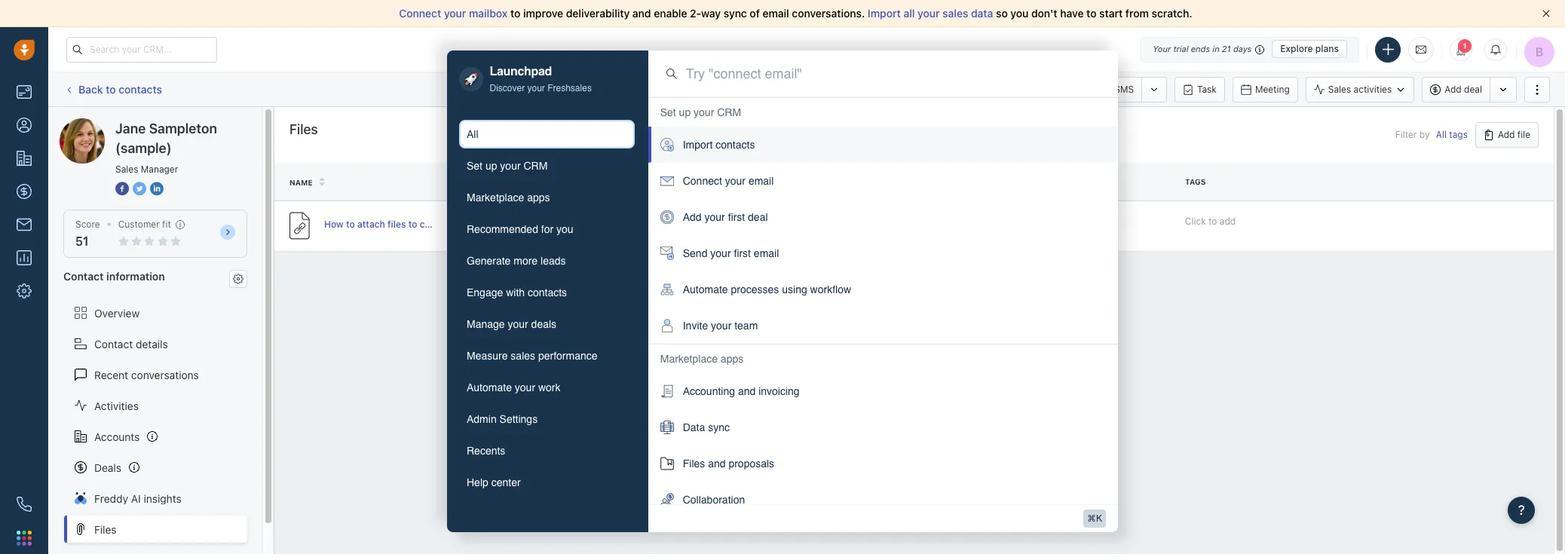 Task type: describe. For each thing, give the bounding box(es) containing it.
manager
[[141, 164, 178, 175]]

your
[[1153, 44, 1171, 54]]

activities
[[1354, 84, 1392, 95]]

launchpad
[[490, 65, 552, 78]]

generate more leads button
[[459, 246, 635, 275]]

marketplace inside heading
[[660, 353, 718, 365]]

proposals
[[729, 458, 774, 470]]

51
[[75, 235, 89, 248]]

plans
[[1315, 43, 1339, 54]]

recent
[[94, 368, 128, 381]]

manage your deals button
[[459, 310, 635, 338]]

sms button
[[1092, 77, 1142, 102]]

to right files
[[408, 219, 417, 230]]

tags
[[1449, 129, 1468, 141]]

invoicing
[[759, 386, 800, 398]]

so
[[996, 7, 1008, 20]]

your inside 'button'
[[508, 318, 528, 330]]

press-command-k-to-open-and-close element
[[1083, 510, 1106, 528]]

phone image
[[17, 497, 32, 512]]

collaboration
[[683, 494, 745, 506]]

set up your crm inside list of options list box
[[660, 107, 741, 119]]

2-
[[690, 7, 701, 20]]

apps inside heading
[[721, 353, 744, 365]]

sync inside list of options list box
[[708, 422, 730, 434]]

⌘ k
[[1087, 513, 1102, 524]]

to left start
[[1087, 7, 1097, 20]]

files inside list of options list box
[[683, 458, 705, 470]]

freddy
[[94, 492, 128, 505]]

deal inside button
[[1464, 84, 1482, 95]]

0 vertical spatial you
[[1011, 7, 1029, 20]]

settings
[[500, 413, 538, 425]]

send email image
[[1416, 43, 1426, 56]]

freddy ai insights
[[94, 492, 182, 505]]

set inside list of options list box
[[660, 107, 676, 119]]

send
[[683, 248, 708, 260]]

sales inside the jane sampleton (sample) sales manager
[[115, 164, 138, 175]]

contacts for engage with contacts
[[528, 286, 567, 298]]

conversations
[[131, 368, 199, 381]]

accounting and invoicing
[[683, 386, 800, 398]]

add
[[1220, 215, 1236, 227]]

automate your work button
[[459, 373, 635, 402]]

jane sampleton (sample) sales manager
[[115, 121, 217, 175]]

freshworks switcher image
[[17, 531, 32, 546]]

ai
[[131, 492, 141, 505]]

all
[[904, 7, 915, 20]]

(sample)
[[115, 140, 172, 156]]

add for add your first deal
[[683, 211, 702, 224]]

1 horizontal spatial all
[[1436, 129, 1447, 141]]

launchpad discover your freshsales
[[490, 65, 592, 93]]

linkedin circled image
[[150, 181, 164, 197]]

available.
[[778, 83, 818, 95]]

how to attach files to contacts? link
[[324, 218, 463, 234]]

deals
[[94, 461, 121, 474]]

score
[[75, 219, 100, 230]]

1 vertical spatial email
[[749, 175, 774, 187]]

admin settings
[[467, 413, 538, 425]]

marketplace apps inside button
[[467, 191, 550, 203]]

invite
[[683, 320, 708, 332]]

file
[[1518, 129, 1531, 140]]

to right mailbox
[[510, 7, 521, 20]]

don't
[[1031, 7, 1058, 20]]

0 horizontal spatial click
[[820, 83, 841, 95]]

sales inside button
[[511, 350, 535, 362]]

updates available. click to refresh. link
[[718, 75, 896, 103]]

contact for contact details
[[94, 337, 133, 350]]

discover
[[490, 83, 525, 93]]

deals
[[531, 318, 556, 330]]

1 vertical spatial click
[[1185, 215, 1206, 227]]

work
[[538, 381, 561, 393]]

attach
[[357, 219, 385, 230]]

add for add file
[[1498, 129, 1515, 140]]

help center
[[467, 476, 521, 488]]

facebook circled image
[[115, 181, 129, 197]]

set inside button
[[467, 160, 483, 172]]

Try "connect email" field
[[686, 64, 1100, 83]]

updates available. click to refresh.
[[740, 83, 888, 95]]

marketplace inside button
[[467, 191, 524, 203]]

twitter circled image
[[133, 181, 146, 197]]

center
[[491, 476, 521, 488]]

enable
[[654, 7, 687, 20]]

updates
[[740, 83, 776, 95]]

how
[[324, 219, 344, 230]]

add file button
[[1475, 122, 1539, 148]]

team
[[734, 320, 758, 332]]

customer
[[118, 219, 160, 230]]

first for email
[[734, 248, 751, 260]]

information
[[106, 270, 165, 283]]

manage
[[467, 318, 505, 330]]

1 horizontal spatial import
[[868, 7, 901, 20]]

all inside button
[[467, 128, 478, 140]]

explore plans link
[[1272, 40, 1347, 58]]

engage with contacts
[[467, 286, 567, 298]]

connect your mailbox link
[[399, 7, 510, 20]]

automate your work
[[467, 381, 561, 393]]

way
[[701, 7, 721, 20]]

1 horizontal spatial sales
[[943, 7, 968, 20]]

connect your mailbox to improve deliverability and enable 2-way sync of email conversations. import all your sales data so you don't have to start from scratch.
[[399, 7, 1192, 20]]

more
[[514, 255, 538, 267]]

click to add
[[1185, 215, 1236, 227]]

deal inside list of options list box
[[748, 211, 768, 224]]

manage your deals
[[467, 318, 556, 330]]

filter
[[1395, 129, 1417, 141]]

days
[[1233, 44, 1252, 54]]

deliverability
[[566, 7, 630, 20]]

to right back
[[106, 83, 116, 96]]

scratch.
[[1152, 7, 1192, 20]]

admin settings button
[[459, 405, 635, 433]]



Task type: vqa. For each thing, say whether or not it's contained in the screenshot.
SATISFACTION in the top left of the page
no



Task type: locate. For each thing, give the bounding box(es) containing it.
help
[[467, 476, 488, 488]]

invite your team
[[683, 320, 758, 332]]

sales
[[1328, 84, 1351, 95], [115, 164, 138, 175]]

set up your crm heading
[[660, 105, 741, 120], [660, 105, 741, 120]]

sync left the 'of' at the top of page
[[724, 7, 747, 20]]

task
[[1197, 83, 1217, 95]]

0 vertical spatial add
[[1445, 84, 1462, 95]]

import inside list of options list box
[[683, 139, 713, 151]]

email up automate processes using workflow on the bottom
[[754, 248, 779, 260]]

2 vertical spatial and
[[708, 458, 726, 470]]

import
[[868, 7, 901, 20], [683, 139, 713, 151]]

files and proposals
[[683, 458, 774, 470]]

for
[[541, 223, 554, 235]]

1 horizontal spatial click
[[1185, 215, 1206, 227]]

automate for automate your work
[[467, 381, 512, 393]]

generate more leads
[[467, 255, 566, 267]]

set up your crm heading inside list of options list box
[[660, 105, 741, 120]]

1 vertical spatial sales
[[115, 164, 138, 175]]

add your first deal
[[683, 211, 768, 224]]

fit
[[162, 219, 171, 230]]

conversations.
[[792, 7, 865, 20]]

mailbox
[[469, 7, 508, 20]]

add
[[1445, 84, 1462, 95], [1498, 129, 1515, 140], [683, 211, 702, 224]]

workflow
[[810, 284, 851, 296]]

add down owner
[[683, 211, 702, 224]]

to left refresh.
[[844, 83, 853, 95]]

0 vertical spatial marketplace
[[467, 191, 524, 203]]

1 vertical spatial connect
[[683, 175, 722, 187]]

of
[[750, 7, 760, 20]]

crm inside button
[[524, 160, 548, 172]]

sales up facebook circled icon on the top of the page
[[115, 164, 138, 175]]

2 horizontal spatial contacts
[[716, 139, 755, 151]]

recents
[[467, 445, 505, 457]]

k
[[1096, 513, 1102, 524]]

1 vertical spatial add
[[1498, 129, 1515, 140]]

set up your crm inside button
[[467, 160, 548, 172]]

0 horizontal spatial marketplace apps
[[467, 191, 550, 203]]

meeting
[[1255, 83, 1290, 95]]

1 horizontal spatial apps
[[721, 353, 744, 365]]

data sync
[[683, 422, 730, 434]]

1 vertical spatial sync
[[708, 422, 730, 434]]

0 vertical spatial import
[[868, 7, 901, 20]]

0 horizontal spatial add
[[683, 211, 702, 224]]

2 horizontal spatial and
[[738, 386, 756, 398]]

phone element
[[9, 489, 39, 519]]

recommended for you
[[467, 223, 573, 235]]

contact up recent
[[94, 337, 133, 350]]

first for deal
[[728, 211, 745, 224]]

to
[[510, 7, 521, 20], [1087, 7, 1097, 20], [106, 83, 116, 96], [844, 83, 853, 95], [1209, 215, 1217, 227], [346, 219, 355, 230], [408, 219, 417, 230]]

files down freddy
[[94, 523, 117, 536]]

and for accounting and invoicing
[[738, 386, 756, 398]]

1 horizontal spatial automate
[[683, 284, 728, 296]]

set up your crm button
[[459, 151, 635, 180]]

files
[[388, 219, 406, 230]]

back to contacts link
[[63, 78, 163, 101]]

1 vertical spatial files
[[683, 458, 705, 470]]

sales left data
[[943, 7, 968, 20]]

to left add
[[1209, 215, 1217, 227]]

1 horizontal spatial and
[[708, 458, 726, 470]]

0 vertical spatial sales
[[1328, 84, 1351, 95]]

all button
[[459, 120, 635, 148]]

contacts?
[[420, 219, 463, 230]]

0 vertical spatial connect
[[399, 7, 441, 20]]

up
[[679, 107, 691, 119], [679, 107, 691, 119], [485, 160, 497, 172]]

0 horizontal spatial automate
[[467, 381, 512, 393]]

0 horizontal spatial files
[[94, 523, 117, 536]]

1 horizontal spatial you
[[1011, 7, 1029, 20]]

1 horizontal spatial marketplace apps
[[660, 353, 744, 365]]

import up owner
[[683, 139, 713, 151]]

your inside launchpad discover your freshsales
[[527, 83, 545, 93]]

add for add deal
[[1445, 84, 1462, 95]]

engage with contacts button
[[459, 278, 635, 307]]

connect left mailbox
[[399, 7, 441, 20]]

recommended
[[467, 223, 538, 235]]

1 vertical spatial apps
[[721, 353, 744, 365]]

1 vertical spatial you
[[556, 223, 573, 235]]

engage
[[467, 286, 503, 298]]

marketplace apps
[[467, 191, 550, 203], [660, 353, 744, 365]]

contact for contact information
[[63, 270, 104, 283]]

⌘
[[1087, 513, 1096, 524]]

0 horizontal spatial sales
[[511, 350, 535, 362]]

first right klo
[[728, 211, 745, 224]]

sync right data
[[708, 422, 730, 434]]

have
[[1060, 7, 1084, 20]]

automate inside list of options list box
[[683, 284, 728, 296]]

processes
[[731, 284, 779, 296]]

0 horizontal spatial connect
[[399, 7, 441, 20]]

owner
[[673, 178, 703, 187]]

0 vertical spatial apps
[[527, 191, 550, 203]]

crm inside list of options list box
[[717, 107, 741, 119]]

2 vertical spatial contacts
[[528, 286, 567, 298]]

you right so
[[1011, 7, 1029, 20]]

klo
[[696, 220, 709, 231]]

deal up send your first email
[[748, 211, 768, 224]]

contacts up manage your deals 'button'
[[528, 286, 567, 298]]

sales up automate your work
[[511, 350, 535, 362]]

1 vertical spatial contacts
[[716, 139, 755, 151]]

1 horizontal spatial add
[[1445, 84, 1462, 95]]

marketplace apps up "recommended"
[[467, 191, 550, 203]]

2 horizontal spatial files
[[683, 458, 705, 470]]

1 vertical spatial deal
[[748, 211, 768, 224]]

contact down 51 'button' at top left
[[63, 270, 104, 283]]

freshsales
[[548, 83, 592, 93]]

connect inside list of options list box
[[683, 175, 722, 187]]

apps up accounting and invoicing
[[721, 353, 744, 365]]

recents button
[[459, 436, 635, 465]]

Search your CRM... text field
[[66, 37, 217, 62]]

score 51
[[75, 219, 100, 248]]

tab list containing all
[[459, 120, 635, 497]]

0 vertical spatial click
[[820, 83, 841, 95]]

connect
[[399, 7, 441, 20], [683, 175, 722, 187]]

email right the 'of' at the top of page
[[763, 7, 789, 20]]

connect for connect your mailbox to improve deliverability and enable 2-way sync of email conversations. import all your sales data so you don't have to start from scratch.
[[399, 7, 441, 20]]

your trial ends in 21 days
[[1153, 44, 1252, 54]]

1 horizontal spatial sales
[[1328, 84, 1351, 95]]

performance
[[538, 350, 598, 362]]

0 horizontal spatial sales
[[115, 164, 138, 175]]

list of options list box
[[648, 98, 1118, 554]]

with
[[506, 286, 525, 298]]

connect your email
[[683, 175, 774, 187]]

and for files and proposals
[[708, 458, 726, 470]]

marketplace apps up accounting
[[660, 353, 744, 365]]

0 vertical spatial contact
[[63, 270, 104, 283]]

1 vertical spatial sales
[[511, 350, 535, 362]]

1 horizontal spatial contacts
[[528, 286, 567, 298]]

0 vertical spatial marketplace apps
[[467, 191, 550, 203]]

and left proposals
[[708, 458, 726, 470]]

marketplace apps inside list of options list box
[[660, 353, 744, 365]]

sms
[[1115, 83, 1134, 95]]

0 horizontal spatial deal
[[748, 211, 768, 224]]

back to contacts
[[78, 83, 162, 96]]

1 vertical spatial marketplace
[[660, 353, 718, 365]]

email up add your first deal at the left of the page
[[749, 175, 774, 187]]

0 vertical spatial and
[[632, 7, 651, 20]]

measure sales performance button
[[459, 341, 635, 370]]

leads
[[541, 255, 566, 267]]

connect down import contacts
[[683, 175, 722, 187]]

0 horizontal spatial and
[[632, 7, 651, 20]]

0 horizontal spatial you
[[556, 223, 573, 235]]

automate processes using workflow
[[683, 284, 851, 296]]

tab list
[[459, 120, 635, 497]]

by
[[1420, 129, 1430, 141]]

start
[[1099, 7, 1123, 20]]

add inside list of options list box
[[683, 211, 702, 224]]

and
[[632, 7, 651, 20], [738, 386, 756, 398], [708, 458, 726, 470]]

contact
[[63, 270, 104, 283], [94, 337, 133, 350]]

connect for connect your email
[[683, 175, 722, 187]]

filter by all tags
[[1395, 129, 1468, 141]]

automate for automate processes using workflow
[[683, 284, 728, 296]]

and left enable
[[632, 7, 651, 20]]

and left invoicing
[[738, 386, 756, 398]]

add left 'file'
[[1498, 129, 1515, 140]]

0 vertical spatial files
[[290, 121, 318, 137]]

you inside button
[[556, 223, 573, 235]]

0 vertical spatial automate
[[683, 284, 728, 296]]

apps up the recommended for you button
[[527, 191, 550, 203]]

marketplace apps heading
[[660, 352, 744, 367]]

close image
[[1543, 10, 1550, 17]]

automate inside button
[[467, 381, 512, 393]]

1 horizontal spatial files
[[290, 121, 318, 137]]

1 horizontal spatial deal
[[1464, 84, 1482, 95]]

apps inside button
[[527, 191, 550, 203]]

contacts up connect your email
[[716, 139, 755, 151]]

2 vertical spatial add
[[683, 211, 702, 224]]

overview
[[94, 307, 140, 319]]

0 horizontal spatial apps
[[527, 191, 550, 203]]

accounting
[[683, 386, 735, 398]]

1 vertical spatial and
[[738, 386, 756, 398]]

1 vertical spatial marketplace apps
[[660, 353, 744, 365]]

automate up invite
[[683, 284, 728, 296]]

1 vertical spatial first
[[734, 248, 751, 260]]

sales
[[943, 7, 968, 20], [511, 350, 535, 362]]

1 horizontal spatial connect
[[683, 175, 722, 187]]

how to attach files to contacts?
[[324, 219, 463, 230]]

0 vertical spatial first
[[728, 211, 745, 224]]

1 horizontal spatial marketplace
[[660, 353, 718, 365]]

explore plans
[[1280, 43, 1339, 54]]

0 vertical spatial sales
[[943, 7, 968, 20]]

sales left activities
[[1328, 84, 1351, 95]]

measure sales performance
[[467, 350, 598, 362]]

deal down 1 link
[[1464, 84, 1482, 95]]

contacts inside list of options list box
[[716, 139, 755, 151]]

click right available. at the top of the page
[[820, 83, 841, 95]]

your inside heading
[[694, 107, 714, 119]]

marketplace apps button
[[459, 183, 635, 212]]

you right for on the left top
[[556, 223, 573, 235]]

crm
[[717, 107, 741, 119], [717, 107, 741, 119], [524, 160, 548, 172]]

recent conversations
[[94, 368, 199, 381]]

trial
[[1173, 44, 1189, 54]]

21
[[1222, 44, 1231, 54]]

refresh.
[[855, 83, 888, 95]]

admin
[[467, 413, 497, 425]]

add down 1 link
[[1445, 84, 1462, 95]]

0 horizontal spatial all
[[467, 128, 478, 140]]

2 vertical spatial files
[[94, 523, 117, 536]]

0 horizontal spatial import
[[683, 139, 713, 151]]

in
[[1213, 44, 1220, 54]]

0 vertical spatial deal
[[1464, 84, 1482, 95]]

0 vertical spatial contacts
[[119, 83, 162, 96]]

files up name
[[290, 121, 318, 137]]

files down data
[[683, 458, 705, 470]]

to right how
[[346, 219, 355, 230]]

from
[[1126, 7, 1149, 20]]

click left add
[[1185, 215, 1206, 227]]

0 vertical spatial email
[[763, 7, 789, 20]]

2 horizontal spatial add
[[1498, 129, 1515, 140]]

import left all
[[868, 7, 901, 20]]

1 vertical spatial automate
[[467, 381, 512, 393]]

add file
[[1498, 129, 1531, 140]]

mng settings image
[[233, 274, 244, 284]]

1 link
[[1450, 38, 1472, 61]]

email
[[763, 7, 789, 20], [749, 175, 774, 187], [754, 248, 779, 260]]

measure
[[467, 350, 508, 362]]

sales activities
[[1328, 84, 1392, 95]]

apps
[[527, 191, 550, 203], [721, 353, 744, 365]]

name
[[290, 178, 313, 187]]

51 button
[[75, 235, 89, 248]]

marketplace down invite
[[660, 353, 718, 365]]

0 vertical spatial sync
[[724, 7, 747, 20]]

0 horizontal spatial contacts
[[119, 83, 162, 96]]

contacts for back to contacts
[[119, 83, 162, 96]]

marketplace up "recommended"
[[467, 191, 524, 203]]

contacts down search your crm... text box
[[119, 83, 162, 96]]

contacts inside button
[[528, 286, 567, 298]]

1 vertical spatial contact
[[94, 337, 133, 350]]

up inside list of options list box
[[679, 107, 691, 119]]

1 vertical spatial import
[[683, 139, 713, 151]]

automate down measure
[[467, 381, 512, 393]]

2 vertical spatial email
[[754, 248, 779, 260]]

up inside set up your crm button
[[485, 160, 497, 172]]

0 horizontal spatial marketplace
[[467, 191, 524, 203]]

first up processes
[[734, 248, 751, 260]]



